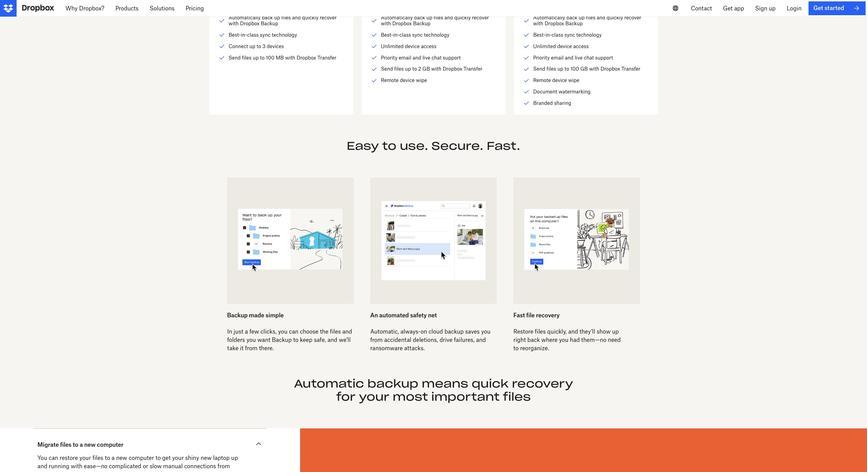 Task type: vqa. For each thing, say whether or not it's contained in the screenshot.
third class from the left
yes



Task type: describe. For each thing, give the bounding box(es) containing it.
with inside you can restore your files to a new computer to get your shiny new laptop up and running with ease—no complicated or slow manual connections from computer to computer.
[[71, 463, 82, 470]]

connect up to 3 devices
[[229, 43, 284, 49]]

to left use. on the top left of the page
[[382, 139, 397, 153]]

to up restore
[[73, 442, 78, 449]]

0 horizontal spatial your
[[79, 455, 91, 462]]

send for send files up to 2 gb with dropbox transfer
[[381, 66, 393, 72]]

2 vertical spatial computer
[[38, 471, 63, 472]]

connect
[[229, 43, 248, 49]]

login
[[787, 5, 802, 12]]

document
[[533, 89, 557, 94]]

login link
[[781, 0, 807, 17]]

priority for send files up to 100 gb with dropbox transfer
[[533, 55, 550, 60]]

there.
[[259, 345, 274, 352]]

and inside the restore files quickly, and they'll show up right back where you had them—no need to reorganize.
[[568, 328, 578, 335]]

branded
[[533, 100, 553, 106]]

unlimited device access for 2
[[381, 43, 437, 49]]

you
[[38, 455, 47, 462]]

recover for send files up to 2 gb with dropbox transfer
[[472, 15, 489, 21]]

a inside "in just a few clicks, you can choose the files and folders you want backup to keep safe, and we'll take it from there."
[[245, 328, 248, 335]]

3
[[263, 43, 266, 49]]

quick
[[472, 377, 509, 391]]

from inside you can restore your files to a new computer to get your shiny new laptop up and running with ease—no complicated or slow manual connections from computer to computer.
[[218, 463, 230, 470]]

1 best- from the left
[[229, 32, 241, 38]]

device up document watermarking
[[552, 77, 567, 83]]

transfer for send files up to 100 gb with dropbox transfer
[[622, 66, 641, 72]]

failures,
[[454, 336, 475, 343]]

in
[[227, 328, 232, 335]]

transfer for send files up to 100 mb with dropbox transfer
[[317, 55, 336, 60]]

to left get
[[156, 455, 161, 462]]

best- for send files up to 2 gb with dropbox transfer
[[381, 32, 393, 38]]

keep
[[300, 336, 313, 343]]

device up send files up to 100 gb with dropbox transfer
[[557, 43, 572, 49]]

access for 100
[[573, 43, 589, 49]]

computer.
[[71, 471, 97, 472]]

recovery inside automatic backup means quick recovery for your most important files
[[512, 377, 573, 391]]

to down running at the bottom left of the page
[[64, 471, 70, 472]]

shiny
[[185, 455, 199, 462]]

can inside you can restore your files to a new computer to get your shiny new laptop up and running with ease—no complicated or slow manual connections from computer to computer.
[[49, 455, 58, 462]]

up inside the restore files quickly, and they'll show up right back where you had them—no need to reorganize.
[[612, 328, 619, 335]]

1 automatically from the left
[[229, 15, 261, 21]]

running
[[49, 463, 69, 470]]

solutions
[[150, 5, 175, 12]]

quickly for send files up to 2 gb with dropbox transfer
[[454, 15, 471, 21]]

automatically back up files and quickly recover with dropbox backup for send files up to 100 gb with dropbox transfer
[[533, 15, 641, 26]]

need
[[608, 336, 621, 343]]

1 class from the left
[[247, 32, 259, 38]]

to up document watermarking
[[565, 66, 569, 72]]

backup inside automatic backup means quick recovery for your most important files
[[368, 377, 419, 391]]

1 in- from the left
[[241, 32, 247, 38]]

deletions,
[[413, 336, 438, 343]]

to up ease—no
[[105, 455, 110, 462]]

take
[[227, 345, 239, 352]]

automatically back up files and quickly recover with dropbox backup for send files up to 2 gb with dropbox transfer
[[381, 15, 489, 26]]

to inside "in just a few clicks, you can choose the files and folders you want backup to keep safe, and we'll take it from there."
[[293, 336, 299, 343]]

want
[[257, 336, 270, 343]]

your inside automatic backup means quick recovery for your most important files
[[359, 390, 389, 404]]

a user selecting a personal computer to be added to dropbox backup and clicking on the "confirm" button image
[[525, 189, 629, 293]]

clicks,
[[261, 328, 277, 335]]

slow
[[150, 463, 162, 470]]

solutions button
[[144, 0, 180, 17]]

1 technology from the left
[[272, 32, 297, 38]]

an automated safety net
[[370, 312, 437, 319]]

get app button
[[718, 0, 750, 17]]

you down few
[[247, 336, 256, 343]]

email for 2
[[399, 55, 411, 60]]

means
[[422, 377, 468, 391]]

back inside the restore files quickly, and they'll show up right back where you had them—no need to reorganize.
[[528, 336, 540, 343]]

use.
[[400, 139, 428, 153]]

2 horizontal spatial computer
[[129, 455, 154, 462]]

contact button
[[686, 0, 718, 17]]

1 sync from the left
[[260, 32, 271, 38]]

document watermarking
[[533, 89, 591, 94]]

automated
[[379, 312, 409, 319]]

technology for send files up to 100 gb with dropbox transfer
[[577, 32, 602, 38]]

few
[[250, 328, 259, 335]]

1 quickly from the left
[[302, 15, 319, 21]]

sign up link
[[750, 0, 781, 17]]

automatic, always-on cloud backup saves you from accidental deletions, drive failures, and ransomware attacks.
[[370, 328, 491, 352]]

fast file recovery
[[514, 312, 560, 319]]

important
[[431, 390, 500, 404]]

a inside you can restore your files to a new computer to get your shiny new laptop up and running with ease—no complicated or slow manual connections from computer to computer.
[[112, 455, 115, 462]]

manual
[[163, 463, 183, 470]]

in- for send files up to 2 gb with dropbox transfer
[[393, 32, 400, 38]]

automatically for send files up to 100 gb with dropbox transfer
[[533, 15, 565, 21]]

connections
[[184, 463, 216, 470]]

an illustration of a blue house next to a list of files and folders that are being selected to add to dropbox backup image
[[238, 189, 343, 293]]

to left '2'
[[412, 66, 417, 72]]

best-in-class sync technology for send files up to 100 gb with dropbox transfer
[[533, 32, 602, 38]]

started
[[825, 5, 844, 12]]

ransomware
[[370, 345, 403, 352]]

to left 3
[[257, 43, 261, 49]]

file
[[526, 312, 535, 319]]

100 for gb
[[571, 66, 579, 72]]

get for get app
[[723, 5, 733, 12]]

restore
[[514, 328, 534, 335]]

0 horizontal spatial new
[[84, 442, 96, 449]]

wipe for 100
[[568, 77, 580, 83]]

sign up
[[755, 5, 776, 12]]

quickly for send files up to 100 gb with dropbox transfer
[[607, 15, 623, 21]]

get started
[[814, 5, 844, 12]]

just
[[234, 328, 243, 335]]

device down send files up to 2 gb with dropbox transfer
[[400, 77, 415, 83]]

the
[[320, 328, 329, 335]]

2
[[418, 66, 421, 72]]

automatically for send files up to 2 gb with dropbox transfer
[[381, 15, 413, 21]]

automatic,
[[370, 328, 399, 335]]

and inside the automatic, always-on cloud backup saves you from accidental deletions, drive failures, and ransomware attacks.
[[476, 336, 486, 343]]

0 vertical spatial recovery
[[536, 312, 560, 319]]

to down 3
[[260, 55, 265, 60]]

and inside you can restore your files to a new computer to get your shiny new laptop up and running with ease—no complicated or slow manual connections from computer to computer.
[[38, 463, 47, 470]]

reorganize.
[[520, 345, 549, 352]]

send files up to 100 gb with dropbox transfer
[[533, 66, 641, 72]]

best-in-class sync technology for send files up to 2 gb with dropbox transfer
[[381, 32, 449, 38]]

accidental
[[384, 336, 411, 343]]

1 horizontal spatial computer
[[97, 442, 124, 449]]

we'll
[[339, 336, 351, 343]]

1 recover from the left
[[320, 15, 337, 21]]

sync for send files up to 2 gb with dropbox transfer
[[412, 32, 423, 38]]

why dropbox?
[[65, 5, 104, 12]]

saves
[[465, 328, 480, 335]]

get app
[[723, 5, 744, 12]]

files inside the restore files quickly, and they'll show up right back where you had them—no need to reorganize.
[[535, 328, 546, 335]]

get for get started
[[814, 5, 823, 12]]

pricing link
[[180, 0, 209, 17]]

watermarking
[[559, 89, 591, 94]]

laptop
[[213, 455, 230, 462]]

send files up to 100 mb with dropbox transfer
[[229, 55, 336, 60]]

chat for 2
[[432, 55, 442, 60]]

simple
[[266, 312, 284, 319]]

unlimited for send files up to 100 gb with dropbox transfer
[[533, 43, 556, 49]]

remote for send files up to 2 gb with dropbox transfer
[[381, 77, 399, 83]]

you right clicks,
[[278, 328, 288, 335]]

email for 100
[[551, 55, 564, 60]]

2 horizontal spatial new
[[201, 455, 212, 462]]

cloud
[[429, 328, 443, 335]]

you inside the automatic, always-on cloud backup saves you from accidental deletions, drive failures, and ransomware attacks.
[[481, 328, 491, 335]]

secure.
[[432, 139, 484, 153]]

quickly,
[[547, 328, 567, 335]]



Task type: locate. For each thing, give the bounding box(es) containing it.
1 horizontal spatial quickly
[[454, 15, 471, 21]]

class for send files up to 2 gb with dropbox transfer
[[400, 32, 411, 38]]

0 horizontal spatial unlimited device access
[[381, 43, 437, 49]]

100 left mb
[[266, 55, 275, 60]]

drive
[[440, 336, 453, 343]]

get
[[814, 5, 823, 12], [723, 5, 733, 12]]

best- for send files up to 100 gb with dropbox transfer
[[533, 32, 546, 38]]

2 email from the left
[[551, 55, 564, 60]]

2 live from the left
[[575, 55, 583, 60]]

0 horizontal spatial priority email and live chat support
[[381, 55, 461, 60]]

2 horizontal spatial technology
[[577, 32, 602, 38]]

products
[[115, 5, 139, 12]]

2 recover from the left
[[472, 15, 489, 21]]

pricing
[[186, 5, 204, 12]]

backup
[[261, 20, 278, 26], [413, 20, 431, 26], [566, 20, 583, 26], [227, 312, 248, 319], [272, 336, 292, 343]]

send for send files up to 100 gb with dropbox transfer
[[533, 66, 545, 72]]

an
[[370, 312, 378, 319]]

safe,
[[314, 336, 326, 343]]

0 horizontal spatial in-
[[241, 32, 247, 38]]

priority email and live chat support
[[381, 55, 461, 60], [533, 55, 613, 60]]

2 support from the left
[[595, 55, 613, 60]]

0 horizontal spatial a
[[80, 442, 83, 449]]

and
[[292, 15, 301, 21], [445, 15, 453, 21], [597, 15, 606, 21], [413, 55, 421, 60], [565, 55, 574, 60], [342, 328, 352, 335], [568, 328, 578, 335], [328, 336, 337, 343], [476, 336, 486, 343], [38, 463, 47, 470]]

0 horizontal spatial computer
[[38, 471, 63, 472]]

sync for send files up to 100 gb with dropbox transfer
[[565, 32, 575, 38]]

from down automatic,
[[370, 336, 383, 343]]

you inside the restore files quickly, and they'll show up right back where you had them—no need to reorganize.
[[559, 336, 569, 343]]

live up send files up to 2 gb with dropbox transfer
[[423, 55, 430, 60]]

technology up send files up to 100 gb with dropbox transfer
[[577, 32, 602, 38]]

restore
[[60, 455, 78, 462]]

2 horizontal spatial best-in-class sync technology
[[533, 32, 602, 38]]

can inside "in just a few clicks, you can choose the files and folders you want backup to keep safe, and we'll take it from there."
[[289, 328, 299, 335]]

3 recover from the left
[[625, 15, 641, 21]]

class for send files up to 100 gb with dropbox transfer
[[552, 32, 563, 38]]

your up ease—no
[[79, 455, 91, 462]]

0 horizontal spatial backup
[[368, 377, 419, 391]]

remote device wipe down '2'
[[381, 77, 427, 83]]

1 horizontal spatial support
[[595, 55, 613, 60]]

1 unlimited device access from the left
[[381, 43, 437, 49]]

files inside automatic backup means quick recovery for your most important files
[[503, 390, 531, 404]]

1 horizontal spatial priority
[[533, 55, 550, 60]]

0 vertical spatial computer
[[97, 442, 124, 449]]

products button
[[110, 0, 144, 17]]

1 unlimited from the left
[[381, 43, 404, 49]]

1 priority email and live chat support from the left
[[381, 55, 461, 60]]

2 vertical spatial a
[[112, 455, 115, 462]]

from right it
[[245, 345, 258, 352]]

wipe
[[416, 77, 427, 83], [568, 77, 580, 83]]

1 vertical spatial computer
[[129, 455, 154, 462]]

1 wipe from the left
[[416, 77, 427, 83]]

live
[[423, 55, 430, 60], [575, 55, 583, 60]]

1 horizontal spatial best-
[[381, 32, 393, 38]]

0 vertical spatial backup
[[445, 328, 464, 335]]

technology up devices
[[272, 32, 297, 38]]

technology for send files up to 2 gb with dropbox transfer
[[424, 32, 449, 38]]

0 horizontal spatial 100
[[266, 55, 275, 60]]

1 horizontal spatial gb
[[581, 66, 588, 72]]

your right for at the left bottom
[[359, 390, 389, 404]]

0 horizontal spatial automatically back up files and quickly recover with dropbox backup
[[229, 15, 337, 26]]

0 vertical spatial 100
[[266, 55, 275, 60]]

remote for send files up to 100 gb with dropbox transfer
[[533, 77, 551, 83]]

get left app on the right of the page
[[723, 5, 733, 12]]

access up send files up to 100 gb with dropbox transfer
[[573, 43, 589, 49]]

gb for 2
[[423, 66, 430, 72]]

2 horizontal spatial transfer
[[622, 66, 641, 72]]

gb right '2'
[[423, 66, 430, 72]]

0 horizontal spatial best-
[[229, 32, 241, 38]]

1 remote from the left
[[381, 77, 399, 83]]

chat up send files up to 100 gb with dropbox transfer
[[584, 55, 594, 60]]

sync
[[260, 32, 271, 38], [412, 32, 423, 38], [565, 32, 575, 38]]

2 wipe from the left
[[568, 77, 580, 83]]

email up send files up to 100 gb with dropbox transfer
[[551, 55, 564, 60]]

choose
[[300, 328, 319, 335]]

1 horizontal spatial class
[[400, 32, 411, 38]]

2 horizontal spatial class
[[552, 32, 563, 38]]

sign
[[755, 5, 768, 12]]

files inside you can restore your files to a new computer to get your shiny new laptop up and running with ease—no complicated or slow manual connections from computer to computer.
[[93, 455, 103, 462]]

fast
[[514, 312, 525, 319]]

computer down running at the bottom left of the page
[[38, 471, 63, 472]]

in- for send files up to 100 gb with dropbox transfer
[[546, 32, 552, 38]]

1 automatically back up files and quickly recover with dropbox backup from the left
[[229, 15, 337, 26]]

2 sync from the left
[[412, 32, 423, 38]]

1 vertical spatial backup
[[368, 377, 419, 391]]

1 horizontal spatial your
[[172, 455, 184, 462]]

access for 2
[[421, 43, 437, 49]]

2 in- from the left
[[393, 32, 400, 38]]

them—no
[[581, 336, 607, 343]]

3 automatically from the left
[[533, 15, 565, 21]]

easy to use. secure. fast.
[[347, 139, 520, 153]]

to left keep
[[293, 336, 299, 343]]

fast.
[[487, 139, 520, 153]]

1 remote device wipe from the left
[[381, 77, 427, 83]]

priority
[[381, 55, 398, 60], [533, 55, 550, 60]]

get
[[162, 455, 171, 462]]

0 horizontal spatial live
[[423, 55, 430, 60]]

0 horizontal spatial priority
[[381, 55, 398, 60]]

100 up watermarking
[[571, 66, 579, 72]]

0 horizontal spatial quickly
[[302, 15, 319, 21]]

backup made simple
[[227, 312, 284, 319]]

0 horizontal spatial best-in-class sync technology
[[229, 32, 297, 38]]

device
[[405, 43, 420, 49], [557, 43, 572, 49], [400, 77, 415, 83], [552, 77, 567, 83]]

2 remote from the left
[[533, 77, 551, 83]]

2 technology from the left
[[424, 32, 449, 38]]

computer up ease—no
[[97, 442, 124, 449]]

device up '2'
[[405, 43, 420, 49]]

1 horizontal spatial remote device wipe
[[533, 77, 580, 83]]

why
[[65, 5, 78, 12]]

priority email and live chat support up '2'
[[381, 55, 461, 60]]

1 horizontal spatial automatically
[[381, 15, 413, 21]]

chat up send files up to 2 gb with dropbox transfer
[[432, 55, 442, 60]]

2 unlimited from the left
[[533, 43, 556, 49]]

a
[[245, 328, 248, 335], [80, 442, 83, 449], [112, 455, 115, 462]]

1 horizontal spatial new
[[116, 455, 127, 462]]

1 support from the left
[[443, 55, 461, 60]]

new
[[84, 442, 96, 449], [116, 455, 127, 462], [201, 455, 212, 462]]

1 horizontal spatial technology
[[424, 32, 449, 38]]

from down laptop
[[218, 463, 230, 470]]

1 priority from the left
[[381, 55, 398, 60]]

1 horizontal spatial recover
[[472, 15, 489, 21]]

unlimited
[[381, 43, 404, 49], [533, 43, 556, 49]]

1 horizontal spatial live
[[575, 55, 583, 60]]

gb for 100
[[581, 66, 588, 72]]

recover for send files up to 100 gb with dropbox transfer
[[625, 15, 641, 21]]

from inside "in just a few clicks, you can choose the files and folders you want backup to keep safe, and we'll take it from there."
[[245, 345, 258, 352]]

recover
[[320, 15, 337, 21], [472, 15, 489, 21], [625, 15, 641, 21]]

priority for send files up to 2 gb with dropbox transfer
[[381, 55, 398, 60]]

files
[[281, 15, 291, 21], [434, 15, 443, 21], [586, 15, 596, 21], [242, 55, 252, 60], [394, 66, 404, 72], [547, 66, 556, 72], [330, 328, 341, 335], [535, 328, 546, 335], [503, 390, 531, 404], [60, 442, 71, 449], [93, 455, 103, 462]]

1 gb from the left
[[423, 66, 430, 72]]

support up send files up to 2 gb with dropbox transfer
[[443, 55, 461, 60]]

new up complicated at the bottom of page
[[116, 455, 127, 462]]

1 horizontal spatial priority email and live chat support
[[533, 55, 613, 60]]

0 horizontal spatial chat
[[432, 55, 442, 60]]

3 best-in-class sync technology from the left
[[533, 32, 602, 38]]

transfer for send files up to 2 gb with dropbox transfer
[[464, 66, 483, 72]]

for
[[336, 390, 356, 404]]

live for 100
[[575, 55, 583, 60]]

0 horizontal spatial remote
[[381, 77, 399, 83]]

2 priority from the left
[[533, 55, 550, 60]]

0 vertical spatial from
[[370, 336, 383, 343]]

2 chat from the left
[[584, 55, 594, 60]]

migrate
[[38, 442, 59, 449]]

1 email from the left
[[399, 55, 411, 60]]

1 horizontal spatial get
[[814, 5, 823, 12]]

branded sharing
[[533, 100, 571, 106]]

0 horizontal spatial from
[[218, 463, 230, 470]]

2 horizontal spatial best-
[[533, 32, 546, 38]]

they'll
[[580, 328, 595, 335]]

2 horizontal spatial a
[[245, 328, 248, 335]]

remote device wipe up document watermarking
[[533, 77, 580, 83]]

technology up send files up to 2 gb with dropbox transfer
[[424, 32, 449, 38]]

restore files quickly, and they'll show up right back where you had them—no need to reorganize.
[[514, 328, 621, 352]]

1 horizontal spatial remote
[[533, 77, 551, 83]]

access up send files up to 2 gb with dropbox transfer
[[421, 43, 437, 49]]

1 horizontal spatial unlimited device access
[[533, 43, 589, 49]]

up inside you can restore your files to a new computer to get your shiny new laptop up and running with ease—no complicated or slow manual connections from computer to computer.
[[231, 455, 238, 462]]

3 in- from the left
[[546, 32, 552, 38]]

from
[[370, 336, 383, 343], [245, 345, 258, 352], [218, 463, 230, 470]]

0 horizontal spatial email
[[399, 55, 411, 60]]

2 horizontal spatial send
[[533, 66, 545, 72]]

2 horizontal spatial sync
[[565, 32, 575, 38]]

0 horizontal spatial sync
[[260, 32, 271, 38]]

migrate files to a new computer
[[38, 442, 124, 449]]

2 horizontal spatial in-
[[546, 32, 552, 38]]

0 horizontal spatial class
[[247, 32, 259, 38]]

devices
[[267, 43, 284, 49]]

to
[[257, 43, 261, 49], [260, 55, 265, 60], [412, 66, 417, 72], [565, 66, 569, 72], [382, 139, 397, 153], [293, 336, 299, 343], [514, 345, 519, 352], [73, 442, 78, 449], [105, 455, 110, 462], [156, 455, 161, 462], [64, 471, 70, 472]]

can up running at the bottom left of the page
[[49, 455, 58, 462]]

1 horizontal spatial can
[[289, 328, 299, 335]]

1 horizontal spatial wipe
[[568, 77, 580, 83]]

live up send files up to 100 gb with dropbox transfer
[[575, 55, 583, 60]]

can left choose
[[289, 328, 299, 335]]

in just a few clicks, you can choose the files and folders you want backup to keep safe, and we'll take it from there.
[[227, 328, 352, 352]]

a left few
[[245, 328, 248, 335]]

2 access from the left
[[573, 43, 589, 49]]

1 horizontal spatial backup
[[445, 328, 464, 335]]

remote device wipe for 2
[[381, 77, 427, 83]]

3 technology from the left
[[577, 32, 602, 38]]

100
[[266, 55, 275, 60], [571, 66, 579, 72]]

1 horizontal spatial in-
[[393, 32, 400, 38]]

2 priority email and live chat support from the left
[[533, 55, 613, 60]]

priority email and live chat support for 100
[[533, 55, 613, 60]]

recovery
[[536, 312, 560, 319], [512, 377, 573, 391]]

2 class from the left
[[400, 32, 411, 38]]

1 horizontal spatial chat
[[584, 55, 594, 60]]

backup inside the automatic, always-on cloud backup saves you from accidental deletions, drive failures, and ransomware attacks.
[[445, 328, 464, 335]]

0 horizontal spatial wipe
[[416, 77, 427, 83]]

1 live from the left
[[423, 55, 430, 60]]

2 remote device wipe from the left
[[533, 77, 580, 83]]

wipe for 2
[[416, 77, 427, 83]]

0 horizontal spatial remote device wipe
[[381, 77, 427, 83]]

had
[[570, 336, 580, 343]]

ease—no
[[84, 463, 107, 470]]

your up manual
[[172, 455, 184, 462]]

0 horizontal spatial gb
[[423, 66, 430, 72]]

get left the started
[[814, 5, 823, 12]]

2 horizontal spatial quickly
[[607, 15, 623, 21]]

unlimited device access up '2'
[[381, 43, 437, 49]]

remote
[[381, 77, 399, 83], [533, 77, 551, 83]]

a up complicated at the bottom of page
[[112, 455, 115, 462]]

1 vertical spatial recovery
[[512, 377, 573, 391]]

1 horizontal spatial send
[[381, 66, 393, 72]]

2 horizontal spatial automatically
[[533, 15, 565, 21]]

3 best- from the left
[[533, 32, 546, 38]]

1 horizontal spatial best-in-class sync technology
[[381, 32, 449, 38]]

unlimited device access up send files up to 100 gb with dropbox transfer
[[533, 43, 589, 49]]

send for send files up to 100 mb with dropbox transfer
[[229, 55, 241, 60]]

support for 2
[[443, 55, 461, 60]]

1 vertical spatial 100
[[571, 66, 579, 72]]

0 horizontal spatial send
[[229, 55, 241, 60]]

0 horizontal spatial support
[[443, 55, 461, 60]]

2 horizontal spatial recover
[[625, 15, 641, 21]]

you can restore your files to a new computer to get your shiny new laptop up and running with ease—no complicated or slow manual connections from computer to computer.
[[38, 455, 238, 472]]

contact
[[691, 5, 712, 12]]

3 quickly from the left
[[607, 15, 623, 21]]

100 for mb
[[266, 55, 275, 60]]

2 quickly from the left
[[454, 15, 471, 21]]

email
[[399, 55, 411, 60], [551, 55, 564, 60]]

automatic
[[294, 377, 364, 391]]

folders
[[227, 336, 245, 343]]

show
[[597, 328, 611, 335]]

it
[[240, 345, 244, 352]]

you down quickly,
[[559, 336, 569, 343]]

live for 2
[[423, 55, 430, 60]]

to down right
[[514, 345, 519, 352]]

1 horizontal spatial a
[[112, 455, 115, 462]]

where
[[542, 336, 558, 343]]

backup inside "in just a few clicks, you can choose the files and folders you want backup to keep safe, and we'll take it from there."
[[272, 336, 292, 343]]

1 horizontal spatial unlimited
[[533, 43, 556, 49]]

from inside the automatic, always-on cloud backup saves you from accidental deletions, drive failures, and ransomware attacks.
[[370, 336, 383, 343]]

get inside dropdown button
[[723, 5, 733, 12]]

2 best-in-class sync technology from the left
[[381, 32, 449, 38]]

2 horizontal spatial from
[[370, 336, 383, 343]]

2 gb from the left
[[581, 66, 588, 72]]

on
[[421, 328, 427, 335]]

best-
[[229, 32, 241, 38], [381, 32, 393, 38], [533, 32, 546, 38]]

up
[[769, 5, 776, 12], [274, 15, 280, 21], [427, 15, 432, 21], [579, 15, 585, 21], [249, 43, 255, 49], [253, 55, 259, 60], [405, 66, 411, 72], [558, 66, 563, 72], [612, 328, 619, 335], [231, 455, 238, 462]]

0 horizontal spatial get
[[723, 5, 733, 12]]

can
[[289, 328, 299, 335], [49, 455, 58, 462]]

0 horizontal spatial access
[[421, 43, 437, 49]]

1 vertical spatial can
[[49, 455, 58, 462]]

dropbox?
[[79, 5, 104, 12]]

gb
[[423, 66, 430, 72], [581, 66, 588, 72]]

0 vertical spatial can
[[289, 328, 299, 335]]

send up document
[[533, 66, 545, 72]]

0 horizontal spatial can
[[49, 455, 58, 462]]

1 horizontal spatial automatically back up files and quickly recover with dropbox backup
[[381, 15, 489, 26]]

3 automatically back up files and quickly recover with dropbox backup from the left
[[533, 15, 641, 26]]

net
[[428, 312, 437, 319]]

3 class from the left
[[552, 32, 563, 38]]

email up send files up to 2 gb with dropbox transfer
[[399, 55, 411, 60]]

wipe down '2'
[[416, 77, 427, 83]]

priority email and live chat support up send files up to 100 gb with dropbox transfer
[[533, 55, 613, 60]]

1 best-in-class sync technology from the left
[[229, 32, 297, 38]]

up inside "link"
[[769, 5, 776, 12]]

new up ease—no
[[84, 442, 96, 449]]

a up computer.
[[80, 442, 83, 449]]

right
[[514, 336, 526, 343]]

or
[[143, 463, 148, 470]]

3 sync from the left
[[565, 32, 575, 38]]

0 horizontal spatial unlimited
[[381, 43, 404, 49]]

1 horizontal spatial 100
[[571, 66, 579, 72]]

0 horizontal spatial transfer
[[317, 55, 336, 60]]

1 horizontal spatial transfer
[[464, 66, 483, 72]]

wipe up watermarking
[[568, 77, 580, 83]]

0 vertical spatial a
[[245, 328, 248, 335]]

0 horizontal spatial recover
[[320, 15, 337, 21]]

1 horizontal spatial access
[[573, 43, 589, 49]]

0 horizontal spatial automatically
[[229, 15, 261, 21]]

1 chat from the left
[[432, 55, 442, 60]]

send left '2'
[[381, 66, 393, 72]]

complicated
[[109, 463, 141, 470]]

automatic backup means quick recovery for your most important files
[[294, 377, 573, 404]]

send down connect
[[229, 55, 241, 60]]

chat for 100
[[584, 55, 594, 60]]

unlimited for send files up to 2 gb with dropbox transfer
[[381, 43, 404, 49]]

most
[[393, 390, 428, 404]]

1 horizontal spatial from
[[245, 345, 258, 352]]

easy
[[347, 139, 379, 153]]

app
[[734, 5, 744, 12]]

why dropbox? button
[[60, 0, 110, 17]]

support for 100
[[595, 55, 613, 60]]

a photo of a grandmother and her grandson sitting on a porch that has been saved as a jpg file in a family photos folder in dropbox backup image
[[381, 189, 486, 293]]

send
[[229, 55, 241, 60], [381, 66, 393, 72], [533, 66, 545, 72]]

1 access from the left
[[421, 43, 437, 49]]

sharing
[[554, 100, 571, 106]]

computer up or
[[129, 455, 154, 462]]

you right saves
[[481, 328, 491, 335]]

priority email and live chat support for 2
[[381, 55, 461, 60]]

0 horizontal spatial technology
[[272, 32, 297, 38]]

remote device wipe for 100
[[533, 77, 580, 83]]

2 vertical spatial from
[[218, 463, 230, 470]]

to inside the restore files quickly, and they'll show up right back where you had them—no need to reorganize.
[[514, 345, 519, 352]]

mb
[[276, 55, 284, 60]]

files inside "in just a few clicks, you can choose the files and folders you want backup to keep safe, and we'll take it from there."
[[330, 328, 341, 335]]

unlimited device access for 100
[[533, 43, 589, 49]]

2 unlimited device access from the left
[[533, 43, 589, 49]]

support up send files up to 100 gb with dropbox transfer
[[595, 55, 613, 60]]

1 vertical spatial a
[[80, 442, 83, 449]]

automatically
[[229, 15, 261, 21], [381, 15, 413, 21], [533, 15, 565, 21]]

2 best- from the left
[[381, 32, 393, 38]]

1 vertical spatial from
[[245, 345, 258, 352]]

2 automatically from the left
[[381, 15, 413, 21]]

access
[[421, 43, 437, 49], [573, 43, 589, 49]]

new up connections
[[201, 455, 212, 462]]

always-
[[401, 328, 421, 335]]

2 horizontal spatial your
[[359, 390, 389, 404]]

1 horizontal spatial sync
[[412, 32, 423, 38]]

2 automatically back up files and quickly recover with dropbox backup from the left
[[381, 15, 489, 26]]

gb up watermarking
[[581, 66, 588, 72]]



